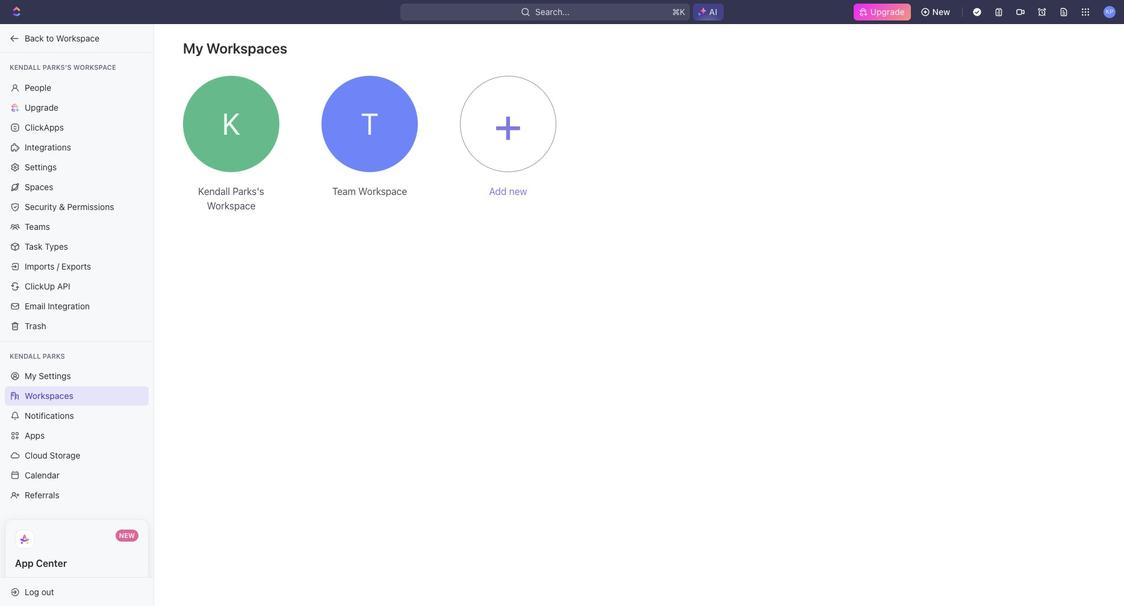Task type: describe. For each thing, give the bounding box(es) containing it.
parks
[[43, 352, 65, 360]]

log
[[25, 587, 39, 597]]

referrals
[[25, 490, 59, 500]]

email integration
[[25, 301, 90, 311]]

log out
[[25, 587, 54, 597]]

0 horizontal spatial parks's
[[43, 63, 72, 71]]

back to workspace button
[[5, 29, 143, 48]]

0 horizontal spatial kendall parks's workspace
[[10, 63, 116, 71]]

team workspace
[[332, 186, 407, 197]]

notifications link
[[5, 407, 149, 426]]

cloud storage
[[25, 450, 80, 461]]

integrations link
[[5, 138, 149, 157]]

parks's inside kendall parks's workspace
[[233, 186, 264, 197]]

1 vertical spatial workspaces
[[25, 391, 73, 401]]

t
[[361, 106, 379, 142]]

new inside new button
[[933, 7, 950, 17]]

kp
[[1106, 8, 1114, 15]]

app center
[[15, 558, 67, 569]]

center
[[36, 558, 67, 569]]

kendall parks
[[10, 352, 65, 360]]

email integration link
[[5, 297, 149, 316]]

task types link
[[5, 237, 149, 256]]

email
[[25, 301, 45, 311]]

clickup api
[[25, 281, 70, 291]]

0 vertical spatial workspaces
[[206, 40, 287, 57]]

permissions
[[67, 201, 114, 212]]

new
[[509, 186, 527, 197]]

clickup api link
[[5, 277, 149, 296]]

my for my settings
[[25, 371, 36, 381]]

workspace inside kendall parks's workspace
[[207, 201, 256, 211]]

1 vertical spatial upgrade link
[[5, 98, 149, 117]]

back
[[25, 33, 44, 43]]

apps
[[25, 431, 45, 441]]

my settings
[[25, 371, 71, 381]]

my workspaces
[[183, 40, 287, 57]]

settings link for k
[[214, 118, 249, 130]]

task
[[25, 241, 42, 251]]

people
[[25, 82, 51, 92]]

/
[[57, 261, 59, 271]]

to
[[46, 33, 54, 43]]

clickapps link
[[5, 118, 149, 137]]

1 vertical spatial kendall
[[198, 186, 230, 197]]

cloud
[[25, 450, 47, 461]]

0 horizontal spatial settings link
[[5, 157, 149, 177]]

k
[[222, 106, 240, 142]]

api
[[57, 281, 70, 291]]

apps link
[[5, 426, 149, 446]]

workspace inside button
[[56, 33, 99, 43]]

my for my workspaces
[[183, 40, 203, 57]]

types
[[45, 241, 68, 251]]

spaces
[[25, 182, 53, 192]]

referrals link
[[5, 486, 149, 505]]

&
[[59, 201, 65, 212]]

integrations
[[25, 142, 71, 152]]

1 vertical spatial kendall parks's workspace
[[198, 186, 264, 211]]



Task type: locate. For each thing, give the bounding box(es) containing it.
clickapps
[[25, 122, 64, 132]]

workspaces link
[[5, 387, 149, 406]]

task types
[[25, 241, 68, 251]]

imports / exports
[[25, 261, 91, 271]]

new
[[933, 7, 950, 17], [119, 532, 135, 540]]

1 horizontal spatial parks's
[[233, 186, 264, 197]]

0 vertical spatial parks's
[[43, 63, 72, 71]]

upgrade for bottommost upgrade link
[[25, 102, 58, 112]]

+
[[494, 96, 523, 152]]

1 horizontal spatial kendall parks's workspace
[[198, 186, 264, 211]]

upgrade link up clickapps link
[[5, 98, 149, 117]]

security & permissions link
[[5, 197, 149, 217]]

ai
[[709, 7, 717, 17]]

security
[[25, 201, 57, 212]]

kendall for people
[[10, 63, 41, 71]]

calendar
[[25, 470, 60, 481]]

1 horizontal spatial my
[[183, 40, 203, 57]]

settings link
[[214, 118, 249, 130], [353, 118, 387, 130], [5, 157, 149, 177]]

upgrade left new button
[[871, 7, 905, 17]]

imports
[[25, 261, 54, 271]]

0 horizontal spatial upgrade link
[[5, 98, 149, 117]]

notifications
[[25, 411, 74, 421]]

0 horizontal spatial workspaces
[[25, 391, 73, 401]]

upgrade link left new button
[[854, 4, 911, 20]]

kendall
[[10, 63, 41, 71], [198, 186, 230, 197], [10, 352, 41, 360]]

kp button
[[1100, 2, 1120, 22]]

app
[[15, 558, 34, 569]]

1 horizontal spatial upgrade link
[[854, 4, 911, 20]]

0 horizontal spatial new
[[119, 532, 135, 540]]

security & permissions
[[25, 201, 114, 212]]

2 vertical spatial kendall
[[10, 352, 41, 360]]

workspaces
[[206, 40, 287, 57], [25, 391, 73, 401]]

trash
[[25, 321, 46, 331]]

settings
[[214, 120, 249, 130], [353, 120, 387, 130], [25, 162, 57, 172], [39, 371, 71, 381]]

clickup
[[25, 281, 55, 291]]

0 vertical spatial new
[[933, 7, 950, 17]]

0 vertical spatial upgrade
[[871, 7, 905, 17]]

storage
[[50, 450, 80, 461]]

1 vertical spatial my
[[25, 371, 36, 381]]

upgrade
[[871, 7, 905, 17], [25, 102, 58, 112]]

trash link
[[5, 316, 149, 336]]

calendar link
[[5, 466, 149, 485]]

0 vertical spatial kendall
[[10, 63, 41, 71]]

integration
[[48, 301, 90, 311]]

2 horizontal spatial settings link
[[353, 118, 387, 130]]

search...
[[535, 7, 570, 17]]

0 vertical spatial upgrade link
[[854, 4, 911, 20]]

0 horizontal spatial upgrade
[[25, 102, 58, 112]]

spaces link
[[5, 177, 149, 197]]

out
[[41, 587, 54, 597]]

people link
[[5, 78, 149, 97]]

log out button
[[5, 583, 143, 602]]

⌘k
[[672, 7, 685, 17]]

add new
[[489, 186, 527, 197]]

kendall parks's workspace
[[10, 63, 116, 71], [198, 186, 264, 211]]

1 horizontal spatial upgrade
[[871, 7, 905, 17]]

upgrade for upgrade link to the top
[[871, 7, 905, 17]]

kendall for my settings
[[10, 352, 41, 360]]

ai button
[[693, 4, 724, 20]]

1 horizontal spatial new
[[933, 7, 950, 17]]

1 vertical spatial new
[[119, 532, 135, 540]]

upgrade up clickapps
[[25, 102, 58, 112]]

settings link for t
[[353, 118, 387, 130]]

exports
[[62, 261, 91, 271]]

cloud storage link
[[5, 446, 149, 466]]

workspace
[[56, 33, 99, 43], [73, 63, 116, 71], [359, 186, 407, 197], [207, 201, 256, 211]]

1 vertical spatial parks's
[[233, 186, 264, 197]]

my
[[183, 40, 203, 57], [25, 371, 36, 381]]

back to workspace
[[25, 33, 99, 43]]

0 vertical spatial kendall parks's workspace
[[10, 63, 116, 71]]

upgrade link
[[854, 4, 911, 20], [5, 98, 149, 117]]

parks's
[[43, 63, 72, 71], [233, 186, 264, 197]]

1 horizontal spatial workspaces
[[206, 40, 287, 57]]

0 horizontal spatial my
[[25, 371, 36, 381]]

imports / exports link
[[5, 257, 149, 276]]

1 horizontal spatial settings link
[[214, 118, 249, 130]]

1 vertical spatial upgrade
[[25, 102, 58, 112]]

0 vertical spatial my
[[183, 40, 203, 57]]

team
[[332, 186, 356, 197]]

teams link
[[5, 217, 149, 236]]

new button
[[916, 2, 958, 22]]

add
[[489, 186, 507, 197]]

teams
[[25, 221, 50, 232]]

my settings link
[[5, 367, 149, 386]]



Task type: vqa. For each thing, say whether or not it's contained in the screenshot.
off icon
no



